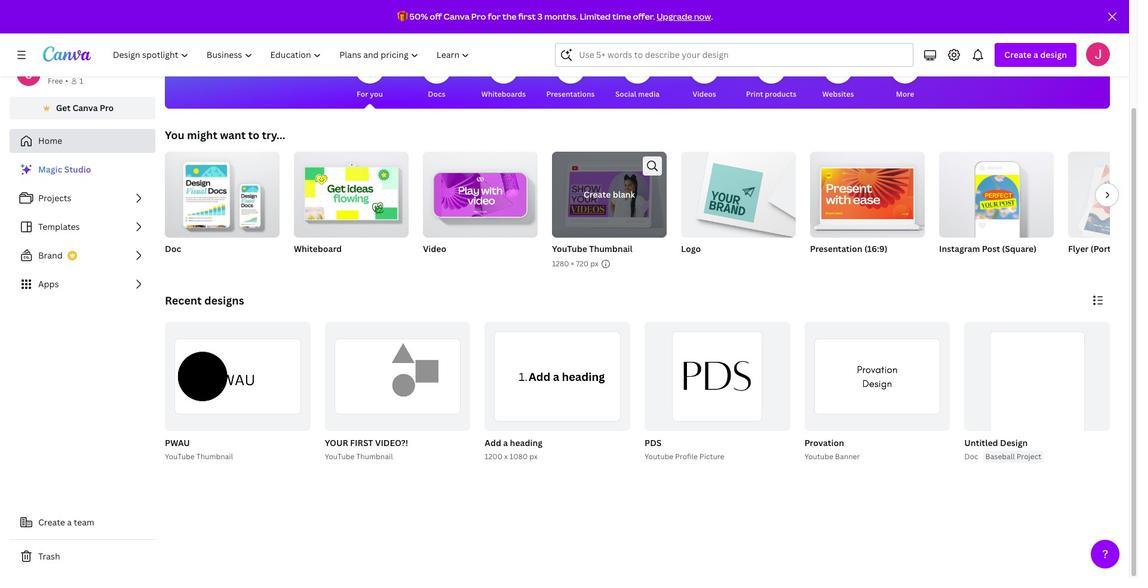 Task type: locate. For each thing, give the bounding box(es) containing it.
logo
[[681, 243, 701, 255]]

create inside group
[[584, 189, 611, 200]]

create left the team
[[38, 517, 65, 528]]

doc
[[165, 243, 181, 255], [965, 452, 979, 462]]

your
[[325, 437, 348, 449]]

logo group
[[681, 147, 796, 270]]

list
[[10, 158, 155, 296]]

create inside dropdown button
[[1005, 49, 1032, 60]]

thumbnail inside "group"
[[589, 243, 633, 255]]

1 vertical spatial canva
[[73, 102, 98, 113]]

templates link
[[10, 215, 155, 239]]

group for logo group
[[681, 147, 796, 238]]

group for 'presentation (16:9)' group
[[810, 147, 925, 238]]

add
[[485, 437, 501, 449]]

0 horizontal spatial px
[[530, 452, 538, 462]]

youtube inside "provation youtube banner"
[[805, 452, 833, 462]]

youtube inside "pwau youtube thumbnail"
[[165, 452, 195, 462]]

first
[[518, 11, 536, 22]]

trash
[[38, 551, 60, 562]]

0 horizontal spatial youtube
[[165, 452, 195, 462]]

1 horizontal spatial 1
[[605, 417, 609, 426]]

profile
[[675, 452, 698, 462]]

px
[[591, 259, 599, 269], [530, 452, 538, 462]]

group for "video" group
[[423, 147, 538, 238]]

3
[[538, 11, 543, 22]]

websites button
[[823, 47, 854, 109]]

youtube for pds
[[645, 452, 674, 462]]

recent designs
[[165, 293, 244, 308]]

1080
[[510, 452, 528, 462]]

video?!
[[375, 437, 408, 449]]

1 horizontal spatial a
[[503, 437, 508, 449]]

1 vertical spatial a
[[503, 437, 508, 449]]

px inside button
[[591, 259, 599, 269]]

create blank
[[584, 189, 635, 200]]

limited
[[580, 11, 611, 22]]

a for team
[[67, 517, 72, 528]]

px inside add a heading 1200 x 1080 px
[[530, 452, 538, 462]]

provation youtube banner
[[805, 437, 860, 462]]

1280
[[552, 259, 569, 269]]

social media button
[[615, 47, 660, 109]]

2 horizontal spatial a
[[1034, 49, 1039, 60]]

0 horizontal spatial doc
[[165, 243, 181, 255]]

None search field
[[555, 43, 914, 67]]

whiteboard group
[[294, 147, 409, 270]]

instagram post (square)
[[939, 243, 1037, 255]]

a inside add a heading 1200 x 1080 px
[[503, 437, 508, 449]]

0 vertical spatial create
[[1005, 49, 1032, 60]]

presentations button
[[546, 47, 595, 109]]

0 horizontal spatial canva
[[73, 102, 98, 113]]

create a team
[[38, 517, 94, 528]]

1 vertical spatial create
[[584, 189, 611, 200]]

a left the team
[[67, 517, 72, 528]]

websites
[[823, 89, 854, 99]]

0 horizontal spatial pro
[[100, 102, 114, 113]]

studio
[[64, 164, 91, 175]]

videos
[[693, 89, 716, 99]]

(square)
[[1002, 243, 1037, 255]]

for
[[488, 11, 501, 22]]

video
[[423, 243, 446, 255]]

pro up the home link
[[100, 102, 114, 113]]

offer.
[[633, 11, 655, 22]]

2 vertical spatial create
[[38, 517, 65, 528]]

baseball
[[986, 452, 1015, 462]]

social
[[615, 89, 637, 99]]

1 horizontal spatial youtube
[[325, 452, 355, 462]]

1 vertical spatial px
[[530, 452, 538, 462]]

canva right off
[[444, 11, 470, 22]]

1 for 1
[[79, 76, 83, 86]]

0 horizontal spatial 1
[[79, 76, 83, 86]]

1 left of at the bottom right of the page
[[605, 417, 609, 426]]

0 vertical spatial doc
[[165, 243, 181, 255]]

0 vertical spatial px
[[591, 259, 599, 269]]

you might want to try...
[[165, 128, 285, 142]]

youtube inside pds youtube profile picture
[[645, 452, 674, 462]]

0 vertical spatial pro
[[471, 11, 486, 22]]

pwau button
[[165, 436, 190, 451]]

0 horizontal spatial a
[[67, 517, 72, 528]]

video group
[[423, 147, 538, 270]]

try...
[[262, 128, 285, 142]]

docs button
[[422, 47, 451, 109]]

youtube inside "group"
[[552, 243, 587, 255]]

brand
[[38, 250, 63, 261]]

px right 720
[[591, 259, 599, 269]]

group
[[165, 147, 280, 238], [294, 147, 409, 238], [423, 147, 538, 238], [681, 147, 796, 238], [810, 147, 925, 238], [939, 147, 1054, 238], [1068, 152, 1138, 238]]

home
[[38, 135, 62, 146]]

time
[[613, 11, 631, 22]]

provation
[[805, 437, 844, 449]]

group for flyer (portrait 8.5 × 11 in) group
[[1068, 152, 1138, 238]]

pro inside button
[[100, 102, 114, 113]]

for you button
[[356, 47, 384, 109]]

1
[[79, 76, 83, 86], [605, 417, 609, 426]]

1 of 2
[[605, 417, 622, 426]]

create left design
[[1005, 49, 1032, 60]]

1 vertical spatial doc
[[965, 452, 979, 462]]

youtube down pds button
[[645, 452, 674, 462]]

create left blank
[[584, 189, 611, 200]]

0 horizontal spatial thumbnail
[[196, 452, 233, 462]]

1 horizontal spatial thumbnail
[[356, 452, 393, 462]]

0 horizontal spatial youtube
[[645, 452, 674, 462]]

apps
[[38, 278, 59, 290]]

1 vertical spatial 1
[[605, 417, 609, 426]]

0 horizontal spatial create
[[38, 517, 65, 528]]

create a design button
[[995, 43, 1077, 67]]

youtube down your
[[325, 452, 355, 462]]

2 youtube from the left
[[805, 452, 833, 462]]

2 horizontal spatial youtube
[[552, 243, 587, 255]]

group for whiteboard group
[[294, 147, 409, 238]]

a left design
[[1034, 49, 1039, 60]]

a inside dropdown button
[[1034, 49, 1039, 60]]

thumbnail inside your first video?! youtube thumbnail
[[356, 452, 393, 462]]

print products
[[746, 89, 797, 99]]

youtube for provation
[[805, 452, 833, 462]]

0 vertical spatial a
[[1034, 49, 1039, 60]]

1 vertical spatial pro
[[100, 102, 114, 113]]

8.5
[[1127, 243, 1138, 255]]

recent
[[165, 293, 202, 308]]

create
[[1005, 49, 1032, 60], [584, 189, 611, 200], [38, 517, 65, 528]]

to
[[248, 128, 259, 142]]

youtube down pwau button
[[165, 452, 195, 462]]

top level navigation element
[[105, 43, 480, 67]]

0 vertical spatial 1
[[79, 76, 83, 86]]

pro left for
[[471, 11, 486, 22]]

a inside button
[[67, 517, 72, 528]]

doc group
[[165, 147, 280, 270]]

2
[[618, 417, 622, 426]]

1200
[[485, 452, 503, 462]]

2 vertical spatial a
[[67, 517, 72, 528]]

flyer (portrait 8.5 × 11 in) group
[[1068, 152, 1138, 270]]

instagram
[[939, 243, 980, 255]]

provation button
[[805, 436, 844, 451]]

1 horizontal spatial doc
[[965, 452, 979, 462]]

thumbnail
[[589, 243, 633, 255], [196, 452, 233, 462], [356, 452, 393, 462]]

youtube thumbnail group
[[552, 152, 667, 270]]

1 horizontal spatial px
[[591, 259, 599, 269]]

2 horizontal spatial thumbnail
[[589, 243, 633, 255]]

a right add
[[503, 437, 508, 449]]

1 horizontal spatial create
[[584, 189, 611, 200]]

px right the 1080
[[530, 452, 538, 462]]

canva right get
[[73, 102, 98, 113]]

create inside button
[[38, 517, 65, 528]]

canva
[[444, 11, 470, 22], [73, 102, 98, 113]]

you
[[370, 89, 383, 99]]

youtube down provation button
[[805, 452, 833, 462]]

the
[[503, 11, 517, 22]]

doc inside group
[[165, 243, 181, 255]]

create blank group
[[552, 152, 667, 238]]

instagram post (square) group
[[939, 147, 1054, 270]]

a
[[1034, 49, 1039, 60], [503, 437, 508, 449], [67, 517, 72, 528]]

youtube
[[645, 452, 674, 462], [805, 452, 833, 462]]

brand link
[[10, 244, 155, 268]]

project
[[1017, 452, 1042, 462]]

1 horizontal spatial youtube
[[805, 452, 833, 462]]

doc up 'recent'
[[165, 243, 181, 255]]

free •
[[48, 76, 68, 86]]

thumbnail inside "pwau youtube thumbnail"
[[196, 452, 233, 462]]

print
[[746, 89, 763, 99]]

youtube up ×
[[552, 243, 587, 255]]

0 vertical spatial canva
[[444, 11, 470, 22]]

doc down untitled
[[965, 452, 979, 462]]

1 youtube from the left
[[645, 452, 674, 462]]

×
[[571, 259, 574, 269]]

1 right •
[[79, 76, 83, 86]]

2 horizontal spatial create
[[1005, 49, 1032, 60]]



Task type: vqa. For each thing, say whether or not it's contained in the screenshot.
the of corresponding to White Grey Minimalist Simple September 2023 Monthly Calendar 'image'
no



Task type: describe. For each thing, give the bounding box(es) containing it.
flyer (portrait 8.5
[[1068, 243, 1138, 255]]

whiteboards button
[[481, 47, 526, 109]]

your first video?! button
[[325, 436, 408, 451]]

months.
[[544, 11, 578, 22]]

heading
[[510, 437, 543, 449]]

print products button
[[746, 47, 797, 109]]

a for design
[[1034, 49, 1039, 60]]

picture
[[700, 452, 725, 462]]

720
[[576, 259, 589, 269]]

1 for 1 of 2
[[605, 417, 609, 426]]

projects link
[[10, 186, 155, 210]]

more button
[[891, 47, 920, 109]]

create for create a design
[[1005, 49, 1032, 60]]

products
[[765, 89, 797, 99]]

upgrade now button
[[657, 11, 711, 22]]

banner
[[835, 452, 860, 462]]

whiteboard
[[294, 243, 342, 255]]

50%
[[410, 11, 428, 22]]

might
[[187, 128, 217, 142]]

create a team button
[[10, 511, 155, 535]]

trash link
[[10, 545, 155, 569]]

magic studio
[[38, 164, 91, 175]]

presentation
[[810, 243, 863, 255]]

for
[[357, 89, 368, 99]]

presentations
[[546, 89, 595, 99]]

social media
[[615, 89, 660, 99]]

design
[[1041, 49, 1067, 60]]

personal
[[48, 63, 83, 74]]

off
[[430, 11, 442, 22]]

Search search field
[[579, 44, 890, 66]]

docs
[[428, 89, 446, 99]]

a for heading
[[503, 437, 508, 449]]

pwau youtube thumbnail
[[165, 437, 233, 462]]

post
[[982, 243, 1000, 255]]

youtube inside your first video?! youtube thumbnail
[[325, 452, 355, 462]]

1 horizontal spatial canva
[[444, 11, 470, 22]]

get canva pro
[[56, 102, 114, 113]]

create for create a team
[[38, 517, 65, 528]]

magic studio link
[[10, 158, 155, 182]]

presentation (16:9) group
[[810, 147, 925, 270]]

presentation (16:9)
[[810, 243, 888, 255]]

pds button
[[645, 436, 662, 451]]

x
[[504, 452, 508, 462]]

media
[[638, 89, 660, 99]]

(portrait
[[1091, 243, 1125, 255]]

group for instagram post (square) group
[[939, 147, 1054, 238]]

group for doc group
[[165, 147, 280, 238]]

your first video?! youtube thumbnail
[[325, 437, 408, 462]]

whiteboards
[[481, 89, 526, 99]]

1280 × 720 px
[[552, 259, 599, 269]]

.
[[711, 11, 713, 22]]

add a heading button
[[485, 436, 543, 451]]

you
[[165, 128, 185, 142]]

baseball project
[[986, 452, 1042, 462]]

free
[[48, 76, 63, 86]]

untitled design
[[965, 437, 1028, 449]]

untitled design button
[[965, 436, 1028, 451]]

blank
[[613, 189, 635, 200]]

get canva pro button
[[10, 97, 155, 119]]

1280 × 720 px button
[[552, 258, 611, 270]]

create a design
[[1005, 49, 1067, 60]]

upgrade
[[657, 11, 692, 22]]

pds youtube profile picture
[[645, 437, 725, 462]]

for you
[[357, 89, 383, 99]]

1 horizontal spatial pro
[[471, 11, 486, 22]]

untitled
[[965, 437, 998, 449]]

now
[[694, 11, 711, 22]]

create for create blank
[[584, 189, 611, 200]]

pds
[[645, 437, 662, 449]]

flyer
[[1068, 243, 1089, 255]]

magic
[[38, 164, 62, 175]]

canva inside get canva pro button
[[73, 102, 98, 113]]

james peterson image
[[1086, 42, 1110, 66]]

of
[[610, 417, 617, 426]]

youtube thumbnail
[[552, 243, 633, 255]]

(16:9)
[[865, 243, 888, 255]]

list containing magic studio
[[10, 158, 155, 296]]



